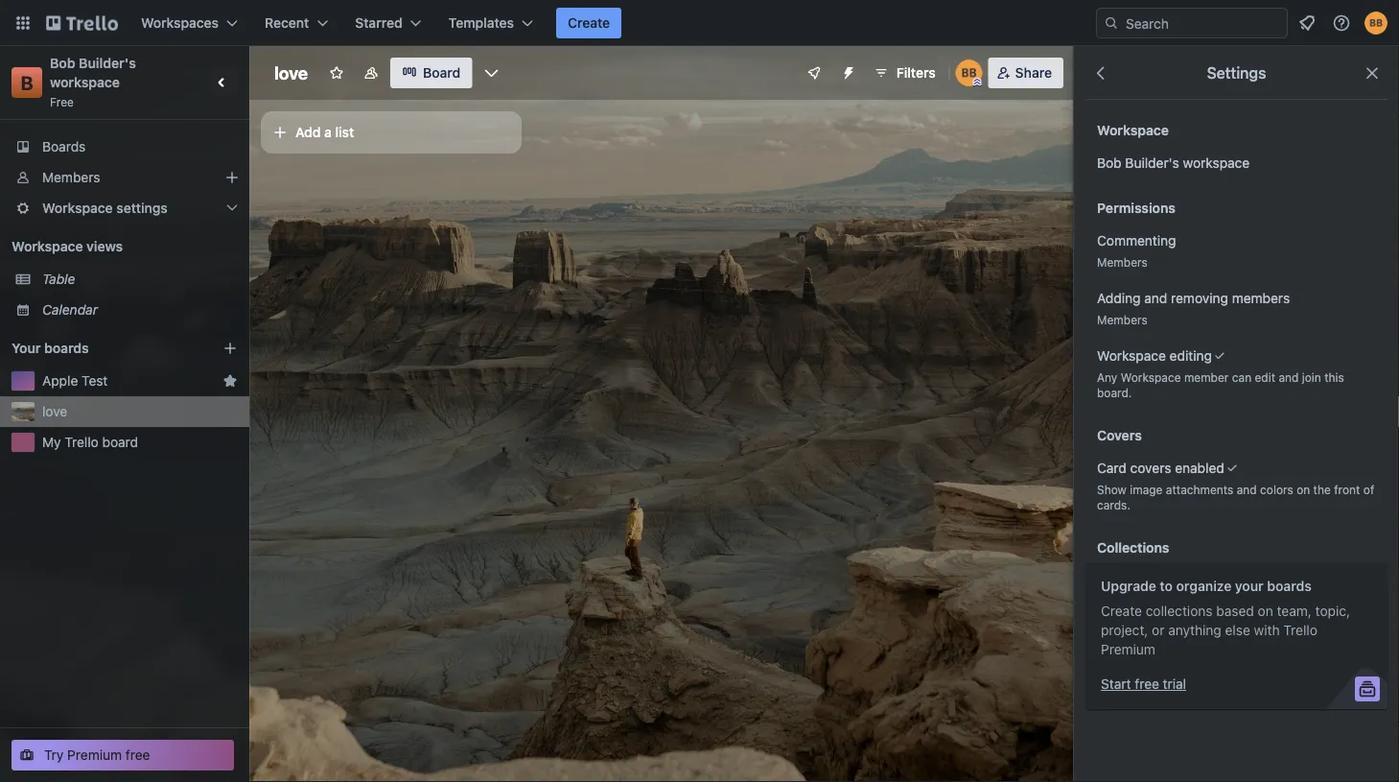 Task type: describe. For each thing, give the bounding box(es) containing it.
test
[[82, 373, 108, 389]]

star or unstar board image
[[329, 65, 345, 81]]

add
[[296, 124, 321, 140]]

show image attachments and colors on the front of cards.
[[1098, 483, 1375, 511]]

add board image
[[223, 341, 238, 356]]

project,
[[1102, 622, 1149, 638]]

card covers enabled
[[1098, 460, 1225, 476]]

covers
[[1098, 427, 1143, 443]]

recent
[[265, 15, 309, 31]]

power ups image
[[807, 65, 822, 81]]

editing
[[1170, 348, 1213, 364]]

share
[[1016, 65, 1053, 81]]

collections
[[1146, 603, 1213, 619]]

image
[[1131, 483, 1163, 496]]

upgrade
[[1102, 578, 1157, 594]]

boards inside your boards with 3 items 'element'
[[44, 340, 89, 356]]

search image
[[1104, 15, 1120, 31]]

board
[[102, 434, 138, 450]]

starred icon image
[[223, 373, 238, 389]]

back to home image
[[46, 8, 118, 38]]

workspace settings button
[[0, 193, 249, 224]]

bob builder (bobbuilder40) image
[[1365, 12, 1388, 35]]

bob builder (bobbuilder40) image
[[956, 59, 983, 86]]

workspace inside any workspace member can edit and join this board.
[[1121, 370, 1182, 384]]

recent button
[[253, 8, 340, 38]]

workspace settings
[[42, 200, 168, 216]]

card
[[1098, 460, 1127, 476]]

a
[[324, 124, 332, 140]]

share button
[[989, 58, 1064, 88]]

starred button
[[344, 8, 433, 38]]

bob builder's workspace free
[[50, 55, 140, 108]]

love link
[[42, 402, 238, 421]]

the
[[1314, 483, 1332, 496]]

start free trial button
[[1102, 675, 1187, 694]]

workspace for workspace editing
[[1098, 348, 1167, 364]]

adding and removing members members
[[1098, 290, 1291, 326]]

table
[[42, 271, 75, 287]]

settings
[[1208, 64, 1267, 82]]

collections
[[1098, 540, 1170, 556]]

boards inside upgrade to organize your boards create collections based on team, topic, project, or anything else with trello premium
[[1268, 578, 1313, 594]]

adding
[[1098, 290, 1141, 306]]

members
[[1233, 290, 1291, 306]]

boards link
[[0, 131, 249, 162]]

1 vertical spatial free
[[126, 747, 150, 763]]

Board name text field
[[265, 58, 318, 88]]

any workspace member can edit and join this board.
[[1098, 370, 1345, 399]]

apple
[[42, 373, 78, 389]]

this
[[1325, 370, 1345, 384]]

filters
[[897, 65, 936, 81]]

upgrade to organize your boards create collections based on team, topic, project, or anything else with trello premium
[[1102, 578, 1351, 657]]

workspace for bob builder's workspace free
[[50, 74, 120, 90]]

add a list button
[[261, 111, 522, 154]]

premium inside upgrade to organize your boards create collections based on team, topic, project, or anything else with trello premium
[[1102, 641, 1156, 657]]

views
[[86, 238, 123, 254]]

calendar
[[42, 302, 98, 318]]

of
[[1364, 483, 1375, 496]]

can
[[1233, 370, 1252, 384]]

templates button
[[437, 8, 545, 38]]

members link
[[0, 162, 249, 193]]

join
[[1303, 370, 1322, 384]]

workspace for bob builder's workspace
[[1184, 155, 1250, 171]]

bob for bob builder's workspace free
[[50, 55, 75, 71]]

add a list
[[296, 124, 354, 140]]

covers
[[1131, 460, 1172, 476]]

my trello board link
[[42, 433, 238, 452]]

start free trial
[[1102, 676, 1187, 692]]

starred
[[355, 15, 403, 31]]

love inside love link
[[42, 403, 67, 419]]

with
[[1255, 622, 1281, 638]]

on inside show image attachments and colors on the front of cards.
[[1297, 483, 1311, 496]]

anything
[[1169, 622, 1222, 638]]

workspace navigation collapse icon image
[[209, 69, 236, 96]]

1 horizontal spatial bob builder's workspace link
[[1086, 146, 1388, 180]]

any
[[1098, 370, 1118, 384]]

1 horizontal spatial free
[[1135, 676, 1160, 692]]

board.
[[1098, 386, 1133, 399]]

create inside button
[[568, 15, 610, 31]]

show
[[1098, 483, 1127, 496]]

and inside any workspace member can edit and join this board.
[[1279, 370, 1300, 384]]

topic,
[[1316, 603, 1351, 619]]



Task type: locate. For each thing, give the bounding box(es) containing it.
1 vertical spatial create
[[1102, 603, 1143, 619]]

your boards
[[12, 340, 89, 356]]

workspace
[[50, 74, 120, 90], [1184, 155, 1250, 171]]

on inside upgrade to organize your boards create collections based on team, topic, project, or anything else with trello premium
[[1259, 603, 1274, 619]]

members
[[42, 169, 100, 185], [1098, 255, 1148, 269], [1098, 313, 1148, 326]]

1 vertical spatial premium
[[67, 747, 122, 763]]

0 vertical spatial trello
[[65, 434, 99, 450]]

my
[[42, 434, 61, 450]]

2 vertical spatial and
[[1238, 483, 1258, 496]]

workspace editing
[[1098, 348, 1213, 364]]

board link
[[391, 58, 472, 88]]

open information menu image
[[1333, 13, 1352, 33]]

free
[[50, 95, 74, 108]]

0 horizontal spatial bob
[[50, 55, 75, 71]]

try premium free button
[[12, 740, 234, 770]]

and left colors
[[1238, 483, 1258, 496]]

members down boards
[[42, 169, 100, 185]]

bob
[[50, 55, 75, 71], [1098, 155, 1122, 171]]

create
[[568, 15, 610, 31], [1102, 603, 1143, 619]]

0 horizontal spatial free
[[126, 747, 150, 763]]

workspace up free
[[50, 74, 120, 90]]

workspace up table
[[12, 238, 83, 254]]

board
[[423, 65, 461, 81]]

0 vertical spatial boards
[[44, 340, 89, 356]]

1 vertical spatial love
[[42, 403, 67, 419]]

builder's up permissions
[[1126, 155, 1180, 171]]

workspace inside dropdown button
[[42, 200, 113, 216]]

0 vertical spatial create
[[568, 15, 610, 31]]

1 horizontal spatial and
[[1238, 483, 1258, 496]]

create button
[[557, 8, 622, 38]]

1 horizontal spatial bob
[[1098, 155, 1122, 171]]

builder's for bob builder's workspace
[[1126, 155, 1180, 171]]

1 horizontal spatial create
[[1102, 603, 1143, 619]]

try
[[44, 747, 64, 763]]

0 vertical spatial and
[[1145, 290, 1168, 306]]

workspace up any
[[1098, 348, 1167, 364]]

1 vertical spatial trello
[[1284, 622, 1318, 638]]

love up my on the left
[[42, 403, 67, 419]]

0 horizontal spatial on
[[1259, 603, 1274, 619]]

0 vertical spatial workspace
[[50, 74, 120, 90]]

on up with
[[1259, 603, 1274, 619]]

commenting members
[[1098, 233, 1177, 269]]

members down the adding
[[1098, 313, 1148, 326]]

builder's for bob builder's workspace free
[[79, 55, 136, 71]]

and
[[1145, 290, 1168, 306], [1279, 370, 1300, 384], [1238, 483, 1258, 496]]

0 vertical spatial on
[[1297, 483, 1311, 496]]

1 vertical spatial bob
[[1098, 155, 1122, 171]]

1 horizontal spatial builder's
[[1126, 155, 1180, 171]]

builder's down back to home image
[[79, 55, 136, 71]]

boards up apple
[[44, 340, 89, 356]]

calendar link
[[42, 300, 238, 320]]

team,
[[1278, 603, 1312, 619]]

colors
[[1261, 483, 1294, 496]]

on left the
[[1297, 483, 1311, 496]]

love inside board name text box
[[274, 62, 308, 83]]

bob builder's workspace link
[[50, 55, 140, 90], [1086, 146, 1388, 180]]

start
[[1102, 676, 1132, 692]]

premium
[[1102, 641, 1156, 657], [67, 747, 122, 763]]

builder's
[[79, 55, 136, 71], [1126, 155, 1180, 171]]

apple test
[[42, 373, 108, 389]]

0 vertical spatial members
[[42, 169, 100, 185]]

1 vertical spatial on
[[1259, 603, 1274, 619]]

your
[[12, 340, 41, 356]]

based
[[1217, 603, 1255, 619]]

members down commenting
[[1098, 255, 1148, 269]]

permissions
[[1098, 200, 1176, 216]]

try premium free
[[44, 747, 150, 763]]

bob up free
[[50, 55, 75, 71]]

2 vertical spatial members
[[1098, 313, 1148, 326]]

this member is an admin of this board. image
[[974, 78, 982, 86]]

removing
[[1172, 290, 1229, 306]]

automation image
[[834, 58, 860, 84]]

bob for bob builder's workspace
[[1098, 155, 1122, 171]]

1 horizontal spatial love
[[274, 62, 308, 83]]

list
[[335, 124, 354, 140]]

2 horizontal spatial and
[[1279, 370, 1300, 384]]

member
[[1185, 370, 1230, 384]]

members inside the adding and removing members members
[[1098, 313, 1148, 326]]

workspace for workspace
[[1098, 122, 1170, 138]]

love left star or unstar board image
[[274, 62, 308, 83]]

0 vertical spatial love
[[274, 62, 308, 83]]

b
[[21, 71, 33, 94]]

0 horizontal spatial trello
[[65, 434, 99, 450]]

workspaces
[[141, 15, 219, 31]]

enabled
[[1176, 460, 1225, 476]]

workspace down workspace editing
[[1121, 370, 1182, 384]]

or
[[1153, 622, 1165, 638]]

boards up team,
[[1268, 578, 1313, 594]]

free right try
[[126, 747, 150, 763]]

0 horizontal spatial builder's
[[79, 55, 136, 71]]

bob builder's workspace link up free
[[50, 55, 140, 90]]

workspace visible image
[[364, 65, 379, 81]]

bob up permissions
[[1098, 155, 1122, 171]]

1 vertical spatial bob builder's workspace link
[[1086, 146, 1388, 180]]

on
[[1297, 483, 1311, 496], [1259, 603, 1274, 619]]

trial
[[1164, 676, 1187, 692]]

customize views image
[[482, 63, 501, 83]]

premium down project,
[[1102, 641, 1156, 657]]

members inside commenting members
[[1098, 255, 1148, 269]]

workspace up workspace views
[[42, 200, 113, 216]]

your
[[1236, 578, 1264, 594]]

premium right try
[[67, 747, 122, 763]]

1 vertical spatial members
[[1098, 255, 1148, 269]]

and inside show image attachments and colors on the front of cards.
[[1238, 483, 1258, 496]]

apple test link
[[42, 371, 215, 391]]

free
[[1135, 676, 1160, 692], [126, 747, 150, 763]]

0 horizontal spatial premium
[[67, 747, 122, 763]]

0 vertical spatial premium
[[1102, 641, 1156, 657]]

1 vertical spatial builder's
[[1126, 155, 1180, 171]]

workspaces button
[[130, 8, 250, 38]]

0 horizontal spatial workspace
[[50, 74, 120, 90]]

front
[[1335, 483, 1361, 496]]

workspace up bob builder's workspace
[[1098, 122, 1170, 138]]

attachments
[[1167, 483, 1234, 496]]

workspace views
[[12, 238, 123, 254]]

primary element
[[0, 0, 1400, 46]]

1 horizontal spatial boards
[[1268, 578, 1313, 594]]

0 horizontal spatial and
[[1145, 290, 1168, 306]]

free left trial
[[1135, 676, 1160, 692]]

0 horizontal spatial create
[[568, 15, 610, 31]]

trello down team,
[[1284, 622, 1318, 638]]

b link
[[12, 67, 42, 98]]

workspace for workspace views
[[12, 238, 83, 254]]

1 horizontal spatial trello
[[1284, 622, 1318, 638]]

templates
[[449, 15, 514, 31]]

1 horizontal spatial premium
[[1102, 641, 1156, 657]]

boards
[[42, 139, 86, 154]]

bob inside bob builder's workspace free
[[50, 55, 75, 71]]

cards.
[[1098, 498, 1131, 511]]

1 vertical spatial boards
[[1268, 578, 1313, 594]]

0 vertical spatial free
[[1135, 676, 1160, 692]]

workspace for workspace settings
[[42, 200, 113, 216]]

and right the adding
[[1145, 290, 1168, 306]]

0 horizontal spatial boards
[[44, 340, 89, 356]]

bob builder's workspace
[[1098, 155, 1250, 171]]

edit
[[1256, 370, 1276, 384]]

to
[[1160, 578, 1174, 594]]

Search field
[[1120, 9, 1288, 37]]

0 notifications image
[[1296, 12, 1319, 35]]

organize
[[1177, 578, 1232, 594]]

your boards with 3 items element
[[12, 337, 194, 360]]

trello right my on the left
[[65, 434, 99, 450]]

and left join
[[1279, 370, 1300, 384]]

trello
[[65, 434, 99, 450], [1284, 622, 1318, 638]]

premium inside try premium free button
[[67, 747, 122, 763]]

trello inside upgrade to organize your boards create collections based on team, topic, project, or anything else with trello premium
[[1284, 622, 1318, 638]]

builder's inside bob builder's workspace free
[[79, 55, 136, 71]]

0 vertical spatial builder's
[[79, 55, 136, 71]]

create inside upgrade to organize your boards create collections based on team, topic, project, or anything else with trello premium
[[1102, 603, 1143, 619]]

bob builder's workspace link down settings
[[1086, 146, 1388, 180]]

and inside the adding and removing members members
[[1145, 290, 1168, 306]]

commenting
[[1098, 233, 1177, 249]]

0 horizontal spatial love
[[42, 403, 67, 419]]

workspace inside bob builder's workspace free
[[50, 74, 120, 90]]

1 horizontal spatial workspace
[[1184, 155, 1250, 171]]

1 vertical spatial workspace
[[1184, 155, 1250, 171]]

0 horizontal spatial bob builder's workspace link
[[50, 55, 140, 90]]

0 vertical spatial bob builder's workspace link
[[50, 55, 140, 90]]

1 vertical spatial and
[[1279, 370, 1300, 384]]

workspace down settings
[[1184, 155, 1250, 171]]

settings
[[116, 200, 168, 216]]

filters button
[[868, 58, 942, 88]]

my trello board
[[42, 434, 138, 450]]

else
[[1226, 622, 1251, 638]]

workspace
[[1098, 122, 1170, 138], [42, 200, 113, 216], [12, 238, 83, 254], [1098, 348, 1167, 364], [1121, 370, 1182, 384]]

1 horizontal spatial on
[[1297, 483, 1311, 496]]

0 vertical spatial bob
[[50, 55, 75, 71]]

table link
[[42, 270, 238, 289]]



Task type: vqa. For each thing, say whether or not it's contained in the screenshot.
premium inside the button
yes



